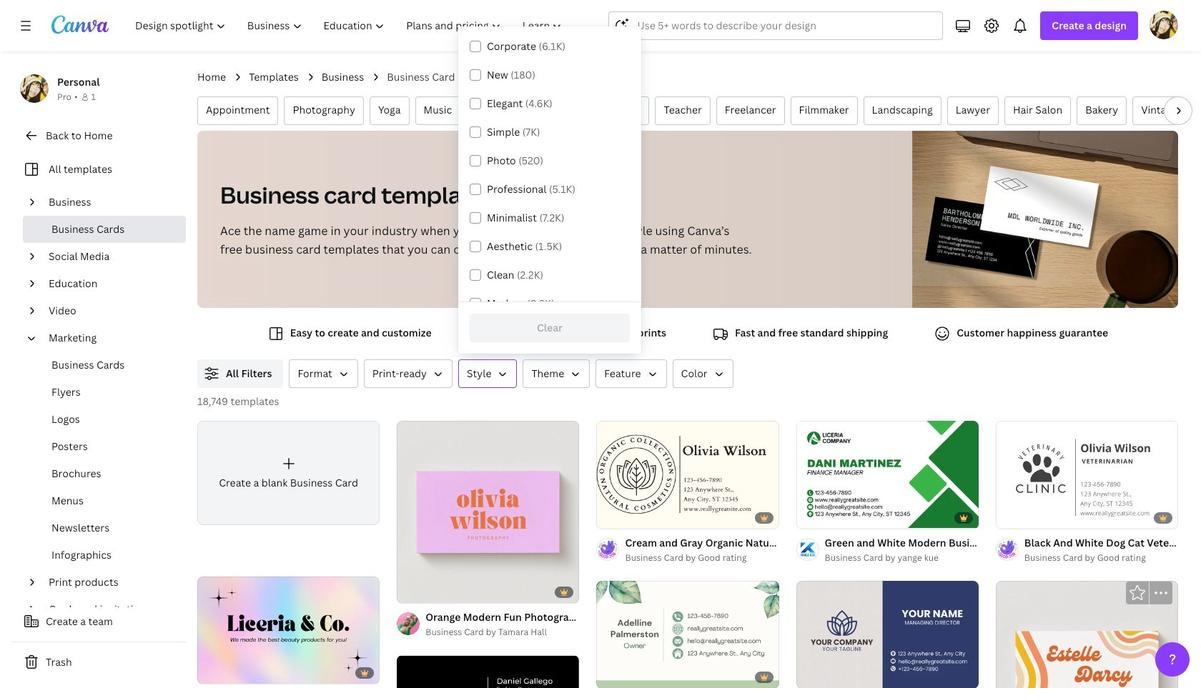 Task type: describe. For each thing, give the bounding box(es) containing it.
white bold gradient skincare business card image
[[197, 577, 380, 684]]

stephanie aranda image
[[1150, 11, 1178, 39]]

Search search field
[[637, 12, 934, 39]]

green watercolor natural business card image
[[597, 581, 779, 688]]

orange modern fun photography business card image
[[397, 421, 579, 604]]

green and white modern business card image
[[796, 421, 979, 529]]

blue grey minimalist modern business card image
[[796, 581, 979, 688]]



Task type: locate. For each thing, give the bounding box(es) containing it.
create a blank business card element
[[197, 421, 380, 525]]

None search field
[[609, 11, 943, 40]]

top level navigation element
[[126, 11, 574, 40]]

black and white simple personal business card image
[[397, 656, 579, 689]]

cream and gray organic natural cosmetics single-side business card image
[[597, 421, 779, 529]]

black and white dog cat veterinary clinic veterinarian single-side business card image
[[996, 421, 1178, 529]]



Task type: vqa. For each thing, say whether or not it's contained in the screenshot.
create a blank business card element
yes



